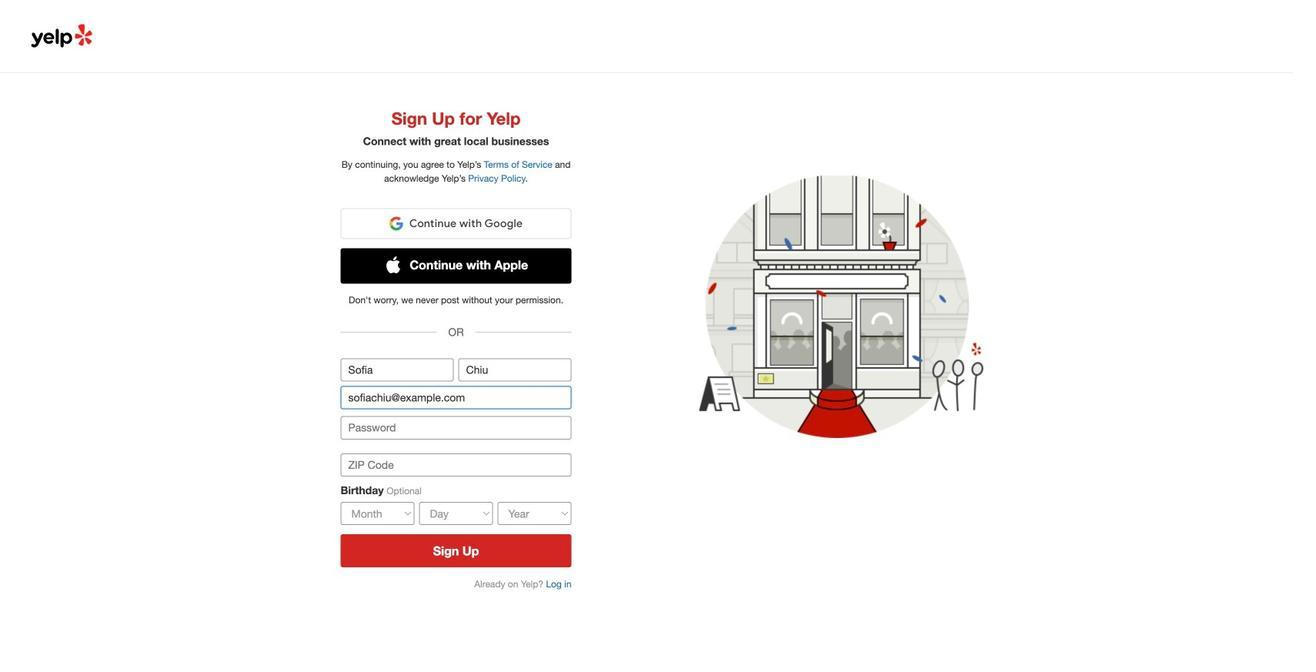 Task type: describe. For each thing, give the bounding box(es) containing it.
Last Name text field
[[458, 358, 572, 382]]

ZIP Code text field
[[341, 453, 572, 476]]

Email email field
[[341, 386, 572, 409]]

Password password field
[[341, 416, 572, 439]]

First Name text field
[[341, 358, 454, 382]]



Task type: vqa. For each thing, say whether or not it's contained in the screenshot.
Notifications image
no



